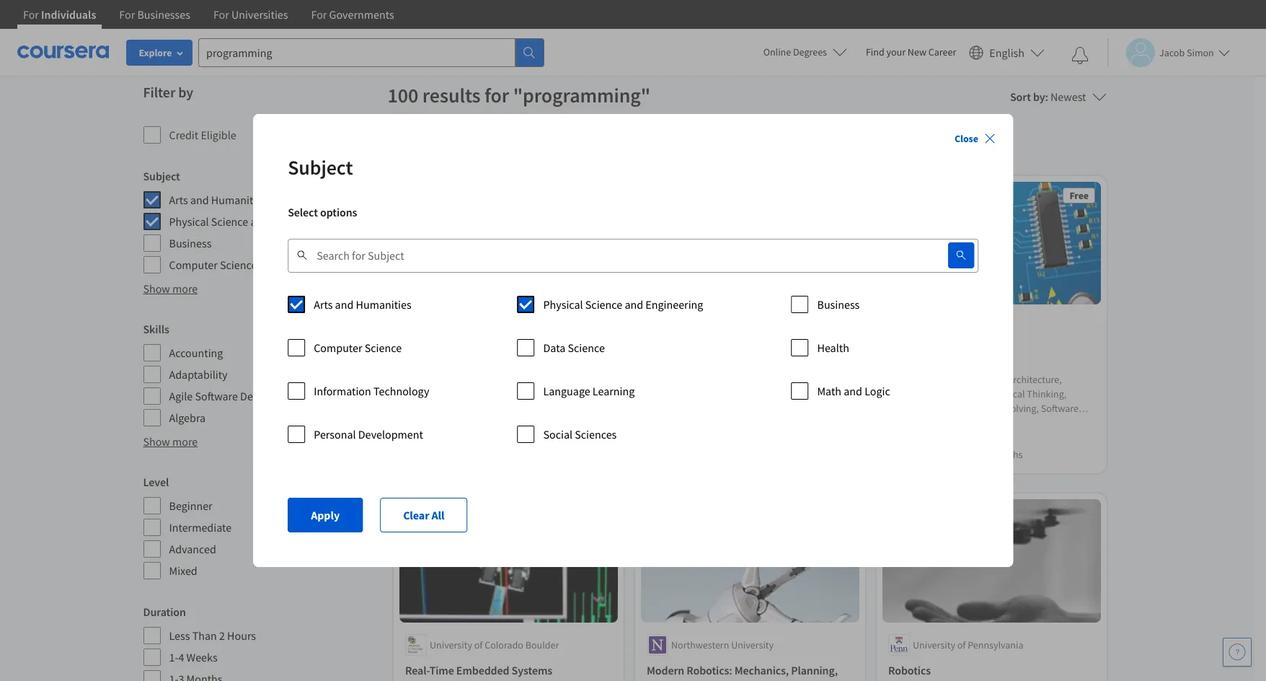 Task type: describe. For each thing, give the bounding box(es) containing it.
intermediate
[[169, 520, 232, 535]]

programming,
[[933, 388, 993, 401]]

arts inside select subject options element
[[314, 297, 333, 312]]

real-
[[405, 663, 429, 677]]

options
[[320, 205, 357, 219]]

3
[[972, 448, 977, 461]]

select subject options element
[[288, 290, 979, 463]]

english
[[990, 45, 1025, 60]]

show for algebra
[[143, 434, 170, 449]]

0 horizontal spatial architecture,
[[889, 417, 943, 430]]

math
[[818, 384, 842, 398]]

engineering inside subject group
[[271, 214, 329, 229]]

transmission
[[452, 345, 517, 360]]

physical science and engineering inside select subject options element
[[544, 297, 704, 312]]

by for sort
[[1034, 89, 1046, 104]]

robotics link
[[889, 662, 1096, 679]]

credit
[[169, 128, 199, 142]]

performance
[[426, 363, 489, 377]]

health
[[818, 341, 850, 355]]

sort
[[1011, 89, 1032, 104]]

personal development
[[314, 427, 423, 442]]

physical inside subject group
[[169, 214, 209, 229]]

2 · from the left
[[968, 448, 970, 461]]

humanities inside subject group
[[211, 193, 267, 207]]

clear all
[[403, 508, 445, 522]]

university of colorado boulder
[[430, 638, 559, 651]]

real-time embedded systems link
[[405, 662, 612, 679]]

2
[[219, 628, 225, 643]]

for universities
[[214, 7, 288, 22]]

1 horizontal spatial software
[[963, 431, 1001, 444]]

algebra
[[169, 411, 206, 425]]

for for universities
[[214, 7, 229, 22]]

business inside select subject options element
[[818, 297, 860, 312]]

for businesses
[[119, 7, 190, 22]]

select options
[[288, 205, 357, 219]]

robotics:
[[687, 663, 732, 677]]

data
[[544, 341, 566, 355]]

real-time embedded systems
[[405, 663, 552, 677]]

of for pennsylvania
[[958, 638, 966, 651]]

critical
[[995, 388, 1025, 401]]

development inside select subject options element
[[358, 427, 423, 442]]

2 university from the left
[[731, 638, 774, 651]]

show more for computer science
[[143, 281, 198, 296]]

individuals
[[41, 7, 96, 22]]

software-
[[945, 417, 985, 430]]

4
[[179, 650, 184, 664]]

language learning
[[544, 384, 635, 398]]

banner navigation
[[12, 0, 406, 40]]

physical inside select subject options element
[[544, 297, 583, 312]]

show notifications image
[[1072, 47, 1089, 64]]

100 results for "programming"
[[388, 82, 651, 108]]

apply button
[[288, 498, 363, 532]]

modelling
[[546, 345, 594, 360]]

computer architecture, computer programming, critical thinking, microarchitecture, problem solving, software architecture, software-defined networking, system software, software engineering
[[889, 373, 1079, 444]]

sciences
[[575, 427, 617, 442]]

robotics
[[889, 663, 931, 677]]

weeks
[[187, 650, 218, 664]]

level group
[[143, 473, 379, 580]]

subject group
[[143, 167, 379, 274]]

advanced for advanced
[[169, 542, 216, 556]]

engineering inside select subject options element
[[646, 297, 704, 312]]

of for colorado
[[474, 638, 483, 651]]

mixed
[[169, 563, 198, 578]]

for for businesses
[[119, 7, 135, 22]]

newest
[[1051, 89, 1087, 104]]

filter by
[[143, 83, 193, 101]]

subject inside dialog
[[288, 154, 353, 180]]

university for real-time embedded systems
[[430, 638, 472, 651]]

show more button for computer science
[[143, 280, 198, 297]]

pennsylvania
[[968, 638, 1024, 651]]

skills
[[143, 322, 169, 336]]

new
[[908, 45, 927, 58]]

arts and humanities inside subject group
[[169, 193, 267, 207]]

boulder
[[525, 638, 559, 651]]

clear
[[403, 508, 430, 522]]

accounting
[[169, 346, 223, 360]]

and inside modern robotics:  mechanics, planning, and control
[[647, 680, 666, 681]]

adaptability
[[169, 367, 228, 382]]

beginner
[[169, 499, 213, 513]]

arts inside subject group
[[169, 193, 188, 207]]

1 · from the left
[[932, 448, 934, 461]]

software,
[[921, 431, 961, 444]]

environmental
[[700, 345, 772, 360]]

0 vertical spatial architecture,
[[1008, 373, 1062, 386]]

colorado
[[485, 638, 523, 651]]

time
[[429, 663, 454, 677]]

solving,
[[1006, 402, 1039, 415]]

social sciences
[[544, 427, 617, 442]]

coursera image
[[17, 41, 109, 64]]

free
[[1070, 189, 1089, 202]]

6
[[985, 448, 990, 461]]

hours
[[227, 628, 256, 643]]

physical science and engineering inside subject group
[[169, 214, 329, 229]]

personal
[[314, 427, 356, 442]]

level
[[143, 475, 169, 489]]

problem
[[967, 402, 1004, 415]]

duration
[[143, 605, 186, 619]]



Task type: locate. For each thing, give the bounding box(es) containing it.
show up skills
[[143, 281, 170, 296]]

governments
[[329, 7, 394, 22]]

of left pennsylvania
[[958, 638, 966, 651]]

1 horizontal spatial business
[[818, 297, 860, 312]]

duration group
[[143, 603, 379, 681]]

defined
[[985, 417, 1018, 430]]

1 horizontal spatial for
[[684, 345, 698, 360]]

and
[[190, 193, 209, 207], [251, 214, 269, 229], [335, 297, 354, 312], [625, 297, 644, 312], [405, 363, 424, 377], [844, 384, 863, 398], [647, 680, 666, 681]]

2 show more button from the top
[[143, 433, 198, 450]]

of up real-time embedded systems
[[474, 638, 483, 651]]

design
[[405, 345, 438, 360]]

drones for environmental science link
[[647, 344, 854, 361]]

by right sort
[[1034, 89, 1046, 104]]

more for computer science
[[172, 281, 198, 296]]

business inside subject group
[[169, 236, 212, 250]]

design of transmission line: modelling and performance
[[405, 345, 594, 377]]

0 horizontal spatial humanities
[[211, 193, 267, 207]]

subject inside group
[[143, 169, 180, 183]]

1 horizontal spatial architecture,
[[1008, 373, 1062, 386]]

advanced down intermediate
[[169, 542, 216, 556]]

close
[[955, 132, 979, 145]]

advanced
[[889, 448, 930, 461], [169, 542, 216, 556]]

0 horizontal spatial business
[[169, 236, 212, 250]]

for for individuals
[[23, 7, 39, 22]]

1 vertical spatial physical
[[544, 297, 583, 312]]

university up modern robotics:  mechanics, planning, and control link
[[731, 638, 774, 651]]

1 vertical spatial arts and humanities
[[314, 297, 412, 312]]

agile software development
[[169, 389, 305, 403]]

0 vertical spatial for
[[485, 82, 510, 108]]

planning,
[[791, 663, 838, 677]]

more down algebra
[[172, 434, 198, 449]]

university of pennsylvania
[[913, 638, 1024, 651]]

for left universities
[[214, 7, 229, 22]]

1 vertical spatial arts
[[314, 297, 333, 312]]

mechanics,
[[735, 663, 789, 677]]

by
[[178, 83, 193, 101], [1034, 89, 1046, 104]]

1 horizontal spatial ·
[[968, 448, 970, 461]]

learning
[[593, 384, 635, 398]]

show for computer science
[[143, 281, 170, 296]]

1 horizontal spatial advanced
[[889, 448, 930, 461]]

4 for from the left
[[311, 7, 327, 22]]

university for robotics
[[913, 638, 956, 651]]

humanities inside select subject options element
[[356, 297, 412, 312]]

· left course
[[932, 448, 934, 461]]

-
[[979, 448, 982, 461]]

social
[[544, 427, 573, 442]]

of inside design of transmission line: modelling and performance
[[440, 345, 450, 360]]

1-
[[169, 650, 179, 664]]

Search by keyword search field
[[317, 238, 914, 273]]

development left 'information'
[[240, 389, 305, 403]]

course
[[936, 448, 966, 461]]

show more
[[143, 281, 198, 296], [143, 434, 198, 449]]

information
[[314, 384, 371, 398]]

development down technology
[[358, 427, 423, 442]]

1 vertical spatial show more
[[143, 434, 198, 449]]

1 show more from the top
[[143, 281, 198, 296]]

for left individuals at the top left
[[23, 7, 39, 22]]

1 horizontal spatial computer science
[[314, 341, 402, 355]]

line:
[[520, 345, 544, 360]]

1 university from the left
[[430, 638, 472, 651]]

all
[[432, 508, 445, 522]]

find your new career
[[866, 45, 957, 58]]

0 vertical spatial engineering
[[271, 214, 329, 229]]

show more for algebra
[[143, 434, 198, 449]]

0 vertical spatial humanities
[[211, 193, 267, 207]]

computer inside select subject options element
[[314, 341, 363, 355]]

0 horizontal spatial advanced
[[169, 542, 216, 556]]

help center image
[[1229, 644, 1247, 661]]

1 vertical spatial show more button
[[143, 433, 198, 450]]

0 horizontal spatial physical
[[169, 214, 209, 229]]

0 vertical spatial show
[[143, 281, 170, 296]]

arts
[[169, 193, 188, 207], [314, 297, 333, 312]]

computer science inside select subject options element
[[314, 341, 402, 355]]

0 horizontal spatial university
[[430, 638, 472, 651]]

architecture, up thinking,
[[1008, 373, 1062, 386]]

design of transmission line: modelling and performance link
[[405, 344, 612, 378]]

1 vertical spatial development
[[358, 427, 423, 442]]

advanced · course · 3 - 6 months
[[889, 448, 1023, 461]]

2 vertical spatial engineering
[[1003, 431, 1054, 444]]

show more down algebra
[[143, 434, 198, 449]]

show
[[143, 281, 170, 296], [143, 434, 170, 449]]

and inside design of transmission line: modelling and performance
[[405, 363, 424, 377]]

2 for from the left
[[119, 7, 135, 22]]

2 horizontal spatial of
[[958, 638, 966, 651]]

1 show from the top
[[143, 281, 170, 296]]

1 vertical spatial physical science and engineering
[[544, 297, 704, 312]]

0 vertical spatial computer science
[[169, 258, 257, 272]]

"programming"
[[513, 82, 651, 108]]

1 vertical spatial advanced
[[169, 542, 216, 556]]

0 horizontal spatial subject
[[143, 169, 180, 183]]

advanced for advanced · course · 3 - 6 months
[[889, 448, 930, 461]]

2 horizontal spatial software
[[1041, 402, 1079, 415]]

0 horizontal spatial by
[[178, 83, 193, 101]]

for individuals
[[23, 7, 96, 22]]

modern robotics:  mechanics, planning, and control
[[647, 663, 838, 681]]

more for algebra
[[172, 434, 198, 449]]

university up robotics
[[913, 638, 956, 651]]

filter
[[143, 83, 176, 101]]

0 vertical spatial show more
[[143, 281, 198, 296]]

engineering inside the "computer architecture, computer programming, critical thinking, microarchitecture, problem solving, software architecture, software-defined networking, system software, software engineering"
[[1003, 431, 1054, 444]]

computer science inside subject group
[[169, 258, 257, 272]]

0 horizontal spatial ·
[[932, 448, 934, 461]]

architecture, down microarchitecture,
[[889, 417, 943, 430]]

1 show more button from the top
[[143, 280, 198, 297]]

for
[[485, 82, 510, 108], [684, 345, 698, 360]]

modern
[[647, 663, 684, 677]]

english button
[[964, 29, 1051, 76]]

1 horizontal spatial subject
[[288, 154, 353, 180]]

software inside skills group
[[195, 389, 238, 403]]

search image
[[956, 250, 967, 261]]

1 horizontal spatial humanities
[[356, 297, 412, 312]]

subject up select options
[[288, 154, 353, 180]]

thinking,
[[1027, 388, 1067, 401]]

1 vertical spatial for
[[684, 345, 698, 360]]

for left governments
[[311, 7, 327, 22]]

2 horizontal spatial university
[[913, 638, 956, 651]]

embedded
[[456, 663, 509, 677]]

0 horizontal spatial computer science
[[169, 258, 257, 272]]

· left 3
[[968, 448, 970, 461]]

of up performance
[[440, 345, 450, 360]]

humanities up design
[[356, 297, 412, 312]]

0 horizontal spatial arts and humanities
[[169, 193, 267, 207]]

:
[[1046, 89, 1049, 104]]

0 vertical spatial advanced
[[889, 448, 930, 461]]

0 horizontal spatial engineering
[[271, 214, 329, 229]]

None search field
[[198, 38, 545, 67]]

businesses
[[137, 7, 190, 22]]

for right drones
[[684, 345, 698, 360]]

1 horizontal spatial engineering
[[646, 297, 704, 312]]

computer inside subject group
[[169, 258, 218, 272]]

0 horizontal spatial of
[[440, 345, 450, 360]]

logic
[[865, 384, 891, 398]]

career
[[929, 45, 957, 58]]

for right results
[[485, 82, 510, 108]]

0 vertical spatial show more button
[[143, 280, 198, 297]]

microarchitecture,
[[889, 402, 965, 415]]

1 horizontal spatial physical
[[544, 297, 583, 312]]

3 for from the left
[[214, 7, 229, 22]]

drones for environmental science
[[647, 345, 812, 360]]

software down thinking,
[[1041, 402, 1079, 415]]

information technology
[[314, 384, 430, 398]]

subject dialog
[[253, 114, 1014, 567]]

system
[[889, 431, 919, 444]]

subject down credit
[[143, 169, 180, 183]]

1-4 weeks
[[169, 650, 218, 664]]

0 vertical spatial arts
[[169, 193, 188, 207]]

results
[[423, 82, 481, 108]]

technology
[[374, 384, 430, 398]]

development inside skills group
[[240, 389, 305, 403]]

1 vertical spatial computer science
[[314, 341, 402, 355]]

architecture,
[[1008, 373, 1062, 386], [889, 417, 943, 430]]

3 university from the left
[[913, 638, 956, 651]]

0 vertical spatial physical science and engineering
[[169, 214, 329, 229]]

language
[[544, 384, 591, 398]]

1 horizontal spatial arts
[[314, 297, 333, 312]]

show more button down algebra
[[143, 433, 198, 450]]

1 horizontal spatial of
[[474, 638, 483, 651]]

1 more from the top
[[172, 281, 198, 296]]

2 more from the top
[[172, 434, 198, 449]]

0 horizontal spatial development
[[240, 389, 305, 403]]

1 horizontal spatial university
[[731, 638, 774, 651]]

1 vertical spatial show
[[143, 434, 170, 449]]

1 vertical spatial engineering
[[646, 297, 704, 312]]

sort by : newest
[[1011, 89, 1087, 104]]

more up accounting
[[172, 281, 198, 296]]

by right filter
[[178, 83, 193, 101]]

for left businesses
[[119, 7, 135, 22]]

0 vertical spatial physical
[[169, 214, 209, 229]]

show more button up skills
[[143, 280, 198, 297]]

0 vertical spatial business
[[169, 236, 212, 250]]

2 show from the top
[[143, 434, 170, 449]]

drones
[[647, 345, 681, 360]]

math and logic
[[818, 384, 891, 398]]

university up time
[[430, 638, 472, 651]]

apply
[[311, 508, 340, 522]]

skills group
[[143, 320, 379, 427]]

0 vertical spatial arts and humanities
[[169, 193, 267, 207]]

than
[[192, 628, 217, 643]]

less
[[169, 628, 190, 643]]

0 horizontal spatial physical science and engineering
[[169, 214, 329, 229]]

by for filter
[[178, 83, 193, 101]]

control
[[668, 680, 705, 681]]

0 vertical spatial development
[[240, 389, 305, 403]]

northwestern
[[671, 638, 729, 651]]

universities
[[232, 7, 288, 22]]

university
[[430, 638, 472, 651], [731, 638, 774, 651], [913, 638, 956, 651]]

of for transmission
[[440, 345, 450, 360]]

for
[[23, 7, 39, 22], [119, 7, 135, 22], [214, 7, 229, 22], [311, 7, 327, 22]]

find
[[866, 45, 885, 58]]

arts and humanities inside select subject options element
[[314, 297, 412, 312]]

1 horizontal spatial by
[[1034, 89, 1046, 104]]

show more up skills
[[143, 281, 198, 296]]

software down adaptability
[[195, 389, 238, 403]]

show more button for algebra
[[143, 433, 198, 450]]

your
[[887, 45, 906, 58]]

systems
[[512, 663, 552, 677]]

for for governments
[[311, 7, 327, 22]]

less than 2 hours
[[169, 628, 256, 643]]

northwestern university
[[671, 638, 774, 651]]

agile
[[169, 389, 193, 403]]

1 for from the left
[[23, 7, 39, 22]]

find your new career link
[[859, 43, 964, 61]]

show down algebra
[[143, 434, 170, 449]]

1 vertical spatial business
[[818, 297, 860, 312]]

0 horizontal spatial arts
[[169, 193, 188, 207]]

1 horizontal spatial development
[[358, 427, 423, 442]]

1 horizontal spatial arts and humanities
[[314, 297, 412, 312]]

1 vertical spatial architecture,
[[889, 417, 943, 430]]

software up -
[[963, 431, 1001, 444]]

advanced down system
[[889, 448, 930, 461]]

humanities left select
[[211, 193, 267, 207]]

100
[[388, 82, 419, 108]]

business
[[169, 236, 212, 250], [818, 297, 860, 312]]

clear all button
[[380, 498, 468, 532]]

advanced inside the level group
[[169, 542, 216, 556]]

months
[[992, 448, 1023, 461]]

credit eligible
[[169, 128, 236, 142]]

0 horizontal spatial software
[[195, 389, 238, 403]]

physical science and engineering
[[169, 214, 329, 229], [544, 297, 704, 312]]

1 horizontal spatial physical science and engineering
[[544, 297, 704, 312]]

0 horizontal spatial for
[[485, 82, 510, 108]]

1 vertical spatial humanities
[[356, 297, 412, 312]]

2 horizontal spatial engineering
[[1003, 431, 1054, 444]]

modern robotics:  mechanics, planning, and control link
[[647, 662, 854, 681]]

1 vertical spatial more
[[172, 434, 198, 449]]

2 show more from the top
[[143, 434, 198, 449]]

0 vertical spatial more
[[172, 281, 198, 296]]



Task type: vqa. For each thing, say whether or not it's contained in the screenshot.
the leftmost for
yes



